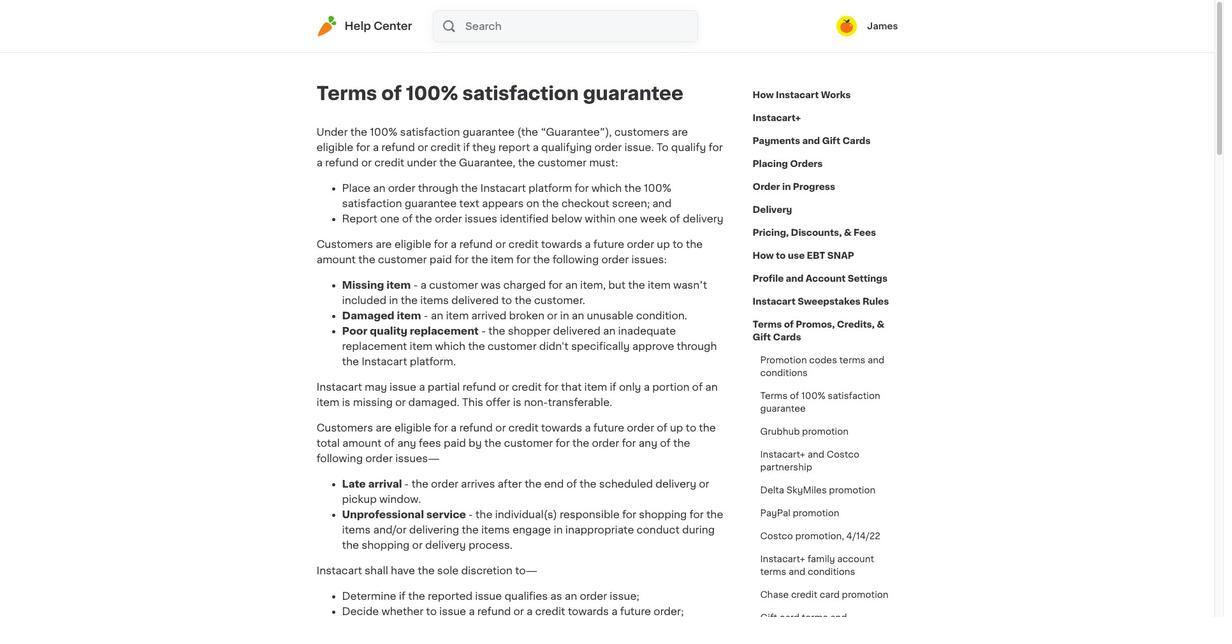 Task type: locate. For each thing, give the bounding box(es) containing it.
delivery down delivering
[[425, 540, 466, 550]]

customers inside customers are eligible for a refund or credit towards a future order of up to the total amount of any fees paid by the customer for the order for any of the following order issues—
[[317, 423, 373, 433]]

1 horizontal spatial shopping
[[639, 510, 687, 520]]

0 horizontal spatial which
[[435, 341, 466, 351]]

terms inside the terms of promos, credits, & gift cards
[[753, 320, 782, 329]]

terms up promotion
[[753, 320, 782, 329]]

0 vertical spatial eligible
[[317, 142, 354, 152]]

customers are eligible for a refund or credit towards a future order of up to the total amount of any fees paid by the customer for the order for any of the following order issues—
[[317, 423, 716, 464]]

- up window.
[[405, 479, 409, 489]]

satisfaction inside under the 100% satisfaction guarantee (the "guarantee"), customers are eligible for a refund or credit if they report a qualifying order issue. to qualify for a refund or credit under the guarantee, the customer must:
[[400, 127, 460, 137]]

following down the total
[[317, 454, 363, 464]]

1 horizontal spatial if
[[463, 142, 470, 152]]

gift up promotion
[[753, 333, 771, 342]]

item down issues:
[[648, 280, 671, 290]]

help center
[[345, 21, 412, 31]]

1 vertical spatial gift
[[753, 333, 771, 342]]

up inside customers are eligible for a refund or credit towards a future order up to the amount the customer paid for the item for the following order issues:
[[657, 239, 670, 249]]

refund inside determine if the reported issue qualifies as an order issue; decide whether to issue a refund or a credit towards a future order;
[[478, 607, 511, 617]]

placing orders link
[[753, 152, 823, 175]]

& inside the terms of promos, credits, & gift cards
[[877, 320, 885, 329]]

1 is from the left
[[342, 397, 351, 408]]

any
[[398, 438, 416, 448], [639, 438, 658, 448]]

to up wasn't
[[673, 239, 684, 249]]

in right order on the right top
[[783, 182, 791, 191]]

one down 'screen;'
[[618, 214, 638, 224]]

1 how from the top
[[753, 91, 774, 100]]

1 vertical spatial terms
[[761, 568, 787, 577]]

satisfaction
[[463, 84, 579, 103], [400, 127, 460, 137], [342, 198, 402, 209], [828, 392, 881, 401]]

following up item, on the left top of page
[[553, 254, 599, 265]]

order up must:
[[595, 142, 622, 152]]

- inside - a customer was charged for an item, but the item wasn't included in the items delivered to the customer.
[[414, 280, 418, 290]]

guarantee inside terms of 100% satisfaction guarantee
[[761, 404, 806, 413]]

customers down report
[[317, 239, 373, 249]]

0 vertical spatial paid
[[430, 254, 452, 265]]

customer inside customers are eligible for a refund or credit towards a future order up to the amount the customer paid for the item for the following order issues:
[[378, 254, 427, 265]]

1 any from the left
[[398, 438, 416, 448]]

2 customers from the top
[[317, 423, 373, 433]]

which up platform.
[[435, 341, 466, 351]]

2 vertical spatial are
[[376, 423, 392, 433]]

or right 'missing'
[[395, 397, 406, 408]]

1 vertical spatial towards
[[541, 423, 582, 433]]

0 vertical spatial instacart+
[[753, 114, 801, 122]]

future down within
[[594, 239, 625, 249]]

satisfaction up under
[[400, 127, 460, 137]]

0 horizontal spatial replacement
[[342, 341, 407, 351]]

0 horizontal spatial &
[[844, 228, 852, 237]]

or down customer.
[[547, 311, 558, 321]]

1 horizontal spatial through
[[677, 341, 717, 351]]

1 horizontal spatial delivered
[[553, 326, 601, 336]]

or inside - the order arrives after the end of the scheduled delivery or pickup window.
[[699, 479, 710, 489]]

following inside customers are eligible for a refund or credit towards a future order of up to the total amount of any fees paid by the customer for the order for any of the following order issues—
[[317, 454, 363, 464]]

- right missing item
[[414, 280, 418, 290]]

2 vertical spatial towards
[[568, 607, 609, 617]]

0 vertical spatial terms
[[840, 356, 866, 365]]

terms right codes
[[840, 356, 866, 365]]

item up poor quality replacement
[[397, 311, 421, 321]]

1 vertical spatial customers
[[317, 423, 373, 433]]

to
[[673, 239, 684, 249], [776, 251, 786, 260], [502, 295, 512, 306], [686, 423, 697, 433], [426, 607, 437, 617]]

0 vertical spatial delivery
[[683, 214, 724, 224]]

unprofessional service
[[342, 510, 469, 520]]

issues:
[[632, 254, 667, 265]]

2 vertical spatial delivery
[[425, 540, 466, 550]]

order up service
[[431, 479, 459, 489]]

credit left under
[[375, 158, 405, 168]]

terms for 'terms of 100% satisfaction guarantee' link
[[761, 392, 788, 401]]

0 vertical spatial issue
[[390, 382, 417, 392]]

0 vertical spatial conditions
[[761, 369, 808, 378]]

2 horizontal spatial issue
[[475, 591, 502, 601]]

charged
[[504, 280, 546, 290]]

1 vertical spatial &
[[877, 320, 885, 329]]

delivered up arrived
[[452, 295, 499, 306]]

items
[[420, 295, 449, 306], [342, 525, 371, 535], [482, 525, 510, 535]]

terms
[[317, 84, 377, 103], [753, 320, 782, 329], [761, 392, 788, 401]]

eligible inside customers are eligible for a refund or credit towards a future order of up to the total amount of any fees paid by the customer for the order for any of the following order issues—
[[395, 423, 431, 433]]

through right approve
[[677, 341, 717, 351]]

how up profile
[[753, 251, 774, 260]]

1 vertical spatial issue
[[475, 591, 502, 601]]

under the 100% satisfaction guarantee (the "guarantee"), customers are eligible for a refund or credit if they report a qualifying order issue. to qualify for a refund or credit under the guarantee, the customer must:
[[317, 127, 723, 168]]

to—
[[515, 566, 538, 576]]

& left fees
[[844, 228, 852, 237]]

1 vertical spatial are
[[376, 239, 392, 249]]

1 vertical spatial paid
[[444, 438, 466, 448]]

any up scheduled
[[639, 438, 658, 448]]

credit down identified
[[509, 239, 539, 249]]

which for platform.
[[435, 341, 466, 351]]

0 vertical spatial shopping
[[639, 510, 687, 520]]

gift
[[822, 136, 841, 145], [753, 333, 771, 342]]

refund up by
[[459, 423, 493, 433]]

to down portion
[[686, 423, 697, 433]]

individual(s)
[[495, 510, 557, 520]]

inadequate
[[618, 326, 676, 336]]

in inside - a customer was charged for an item, but the item wasn't included in the items delivered to the customer.
[[389, 295, 398, 306]]

offer
[[486, 397, 511, 408]]

to up damaged item - an item arrived broken or in an unusable condition. at the bottom of page
[[502, 295, 512, 306]]

1 horizontal spatial costco
[[827, 450, 860, 459]]

0 vertical spatial gift
[[822, 136, 841, 145]]

up
[[657, 239, 670, 249], [670, 423, 683, 433]]

pricing, discounts, & fees
[[753, 228, 877, 237]]

1 vertical spatial if
[[610, 382, 617, 392]]

delivery right week
[[683, 214, 724, 224]]

specifically
[[571, 341, 630, 351]]

are up qualify
[[672, 127, 688, 137]]

to inside customers are eligible for a refund or credit towards a future order of up to the total amount of any fees paid by the customer for the order for any of the following order issues—
[[686, 423, 697, 433]]

and inside the place an order through the instacart platform for which the 100% satisfaction guarantee text appears on the checkout screen; and report one of the order issues identified below within one week of delivery
[[653, 198, 672, 209]]

instacart
[[776, 91, 819, 100], [481, 183, 526, 193], [753, 297, 796, 306], [362, 357, 407, 367], [317, 382, 362, 392], [317, 566, 362, 576]]

towards inside determine if the reported issue qualifies as an order issue; decide whether to issue a refund or a credit towards a future order;
[[568, 607, 609, 617]]

4/14/22
[[847, 532, 881, 541]]

portion
[[653, 382, 690, 392]]

shopping up the conduct
[[639, 510, 687, 520]]

1 horizontal spatial &
[[877, 320, 885, 329]]

how
[[753, 91, 774, 100], [753, 251, 774, 260]]

0 vertical spatial amount
[[317, 254, 356, 265]]

an up poor quality replacement
[[431, 311, 443, 321]]

or down qualifies
[[514, 607, 524, 617]]

customer
[[538, 158, 587, 168], [378, 254, 427, 265], [429, 280, 478, 290], [488, 341, 537, 351], [504, 438, 553, 448]]

which down must:
[[592, 183, 622, 193]]

0 horizontal spatial one
[[380, 214, 400, 224]]

0 horizontal spatial cards
[[773, 333, 802, 342]]

guarantee
[[583, 84, 684, 103], [463, 127, 515, 137], [405, 198, 457, 209], [761, 404, 806, 413]]

help center link
[[317, 16, 412, 36]]

order up 'late arrival'
[[366, 454, 393, 464]]

an right the as
[[565, 591, 577, 601]]

satisfaction up report
[[342, 198, 402, 209]]

is left "non-"
[[513, 397, 522, 408]]

0 vertical spatial delivered
[[452, 295, 499, 306]]

and down grubhub promotion link
[[808, 450, 825, 459]]

instacart+ and costco partnership link
[[753, 443, 898, 479]]

credits,
[[837, 320, 875, 329]]

guarantee up grubhub
[[761, 404, 806, 413]]

&
[[844, 228, 852, 237], [877, 320, 885, 329]]

0 horizontal spatial if
[[399, 591, 406, 601]]

or up the offer
[[499, 382, 509, 392]]

satisfaction inside the place an order through the instacart platform for which the 100% satisfaction guarantee text appears on the checkout screen; and report one of the order issues identified below within one week of delivery
[[342, 198, 402, 209]]

terms of 100% satisfaction guarantee
[[317, 84, 684, 103], [761, 392, 881, 413]]

instacart shall have the sole discretion to—
[[317, 566, 540, 576]]

eligible down under
[[317, 142, 354, 152]]

1 horizontal spatial gift
[[822, 136, 841, 145]]

1 vertical spatial how
[[753, 251, 774, 260]]

0 horizontal spatial following
[[317, 454, 363, 464]]

refund up 'this'
[[463, 382, 496, 392]]

and inside the instacart+ family account terms and conditions
[[789, 568, 806, 577]]

0 horizontal spatial delivered
[[452, 295, 499, 306]]

"guarantee"),
[[541, 127, 612, 137]]

1 horizontal spatial one
[[618, 214, 638, 224]]

2 vertical spatial if
[[399, 591, 406, 601]]

customer left was
[[429, 280, 478, 290]]

an inside instacart may issue a partial refund or credit for that item if only a portion of an item is missing or damaged. this offer is non-transferable.
[[706, 382, 718, 392]]

amount inside customers are eligible for a refund or credit towards a future order of up to the total amount of any fees paid by the customer for the order for any of the following order issues—
[[342, 438, 382, 448]]

0 vertical spatial replacement
[[410, 326, 479, 336]]

shopping down and/or
[[362, 540, 410, 550]]

issue.
[[625, 142, 654, 152]]

- for arrival
[[405, 479, 409, 489]]

delivered up didn't
[[553, 326, 601, 336]]

following inside customers are eligible for a refund or credit towards a future order up to the amount the customer paid for the item for the following order issues:
[[553, 254, 599, 265]]

- up poor quality replacement
[[424, 311, 428, 321]]

1 horizontal spatial following
[[553, 254, 599, 265]]

which inside the - the shopper delivered an inadequate replacement item which the customer didn't specifically approve through the instacart platform.
[[435, 341, 466, 351]]

2 vertical spatial future
[[620, 607, 651, 617]]

100% inside the place an order through the instacart platform for which the 100% satisfaction guarantee text appears on the checkout screen; and report one of the order issues identified below within one week of delivery
[[644, 183, 672, 193]]

0 horizontal spatial terms
[[761, 568, 787, 577]]

delta
[[761, 486, 785, 495]]

terms of 100% satisfaction guarantee up (the
[[317, 84, 684, 103]]

replacement down quality
[[342, 341, 407, 351]]

cards inside the terms of promos, credits, & gift cards
[[773, 333, 802, 342]]

use
[[788, 251, 805, 260]]

1 vertical spatial delivery
[[656, 479, 697, 489]]

how inside how instacart works link
[[753, 91, 774, 100]]

customer.
[[534, 295, 586, 306]]

missing item
[[342, 280, 411, 290]]

1 vertical spatial eligible
[[395, 239, 431, 249]]

customers inside customers are eligible for a refund or credit towards a future order up to the amount the customer paid for the item for the following order issues:
[[317, 239, 373, 249]]

2 is from the left
[[513, 397, 522, 408]]

gift up orders on the right
[[822, 136, 841, 145]]

james
[[868, 22, 898, 31]]

order left issue;
[[580, 591, 607, 601]]

0 vertical spatial through
[[418, 183, 458, 193]]

terms for terms of promos, credits, & gift cards 'link'
[[753, 320, 782, 329]]

and
[[803, 136, 820, 145], [653, 198, 672, 209], [786, 274, 804, 283], [868, 356, 885, 365], [808, 450, 825, 459], [789, 568, 806, 577]]

instacart inside instacart may issue a partial refund or credit for that item if only a portion of an item is missing or damaged. this offer is non-transferable.
[[317, 382, 362, 392]]

instacart+ inside instacart+ and costco partnership
[[761, 450, 806, 459]]

damaged
[[342, 311, 395, 321]]

1 vertical spatial through
[[677, 341, 717, 351]]

quality
[[370, 326, 408, 336]]

user avatar image
[[837, 16, 857, 36]]

are inside customers are eligible for a refund or credit towards a future order up to the amount the customer paid for the item for the following order issues:
[[376, 239, 392, 249]]

paypal promotion link
[[753, 502, 847, 525]]

terms up grubhub
[[761, 392, 788, 401]]

paypal promotion
[[761, 509, 840, 518]]

an inside determine if the reported issue qualifies as an order issue; decide whether to issue a refund or a credit towards a future order;
[[565, 591, 577, 601]]

or inside customers are eligible for a refund or credit towards a future order up to the amount the customer paid for the item for the following order issues:
[[496, 239, 506, 249]]

as
[[551, 591, 562, 601]]

towards inside customers are eligible for a refund or credit towards a future order of up to the total amount of any fees paid by the customer for the order for any of the following order issues—
[[541, 423, 582, 433]]

or down the offer
[[496, 423, 506, 433]]

100%
[[406, 84, 458, 103], [370, 127, 398, 137], [644, 183, 672, 193], [802, 392, 826, 401]]

satisfaction down promotion codes terms and conditions link
[[828, 392, 881, 401]]

damaged.
[[408, 397, 460, 408]]

future down transferable.
[[594, 423, 625, 433]]

customer inside under the 100% satisfaction guarantee (the "guarantee"), customers are eligible for a refund or credit if they report a qualifying order issue. to qualify for a refund or credit under the guarantee, the customer must:
[[538, 158, 587, 168]]

up up issues:
[[657, 239, 670, 249]]

- inside the - the individual(s) responsible for shopping for the items and/or delivering the items engage in inappropriate conduct during the shopping or delivery process.
[[469, 510, 473, 520]]

to inside determine if the reported issue qualifies as an order issue; decide whether to issue a refund or a credit towards a future order;
[[426, 607, 437, 617]]

is
[[342, 397, 351, 408], [513, 397, 522, 408]]

1 horizontal spatial items
[[420, 295, 449, 306]]

1 vertical spatial terms
[[753, 320, 782, 329]]

1 vertical spatial conditions
[[808, 568, 856, 577]]

1 vertical spatial delivered
[[553, 326, 601, 336]]

instacart left may
[[317, 382, 362, 392]]

snap
[[828, 251, 855, 260]]

- inside the - the shopper delivered an inadequate replacement item which the customer didn't specifically approve through the instacart platform.
[[481, 326, 486, 336]]

conditions down promotion
[[761, 369, 808, 378]]

1 horizontal spatial replacement
[[410, 326, 479, 336]]

1 vertical spatial future
[[594, 423, 625, 433]]

1 horizontal spatial which
[[592, 183, 622, 193]]

1 vertical spatial instacart+
[[761, 450, 806, 459]]

0 horizontal spatial issue
[[390, 382, 417, 392]]

customers for the
[[317, 239, 373, 249]]

through inside the - the shopper delivered an inadequate replacement item which the customer didn't specifically approve through the instacart platform.
[[677, 341, 717, 351]]

instacart sweepstakes rules
[[753, 297, 889, 306]]

1 customers from the top
[[317, 239, 373, 249]]

is left 'missing'
[[342, 397, 351, 408]]

an up customer.
[[565, 280, 578, 290]]

2 vertical spatial terms
[[761, 392, 788, 401]]

qualify
[[671, 142, 706, 152]]

the
[[351, 127, 367, 137], [440, 158, 457, 168], [518, 158, 535, 168], [461, 183, 478, 193], [625, 183, 642, 193], [542, 198, 559, 209], [415, 214, 432, 224], [686, 239, 703, 249], [359, 254, 375, 265], [471, 254, 488, 265], [533, 254, 550, 265], [628, 280, 645, 290], [401, 295, 418, 306], [515, 295, 532, 306], [489, 326, 506, 336], [468, 341, 485, 351], [342, 357, 359, 367], [699, 423, 716, 433], [485, 438, 502, 448], [573, 438, 590, 448], [674, 438, 690, 448], [412, 479, 429, 489], [525, 479, 542, 489], [580, 479, 597, 489], [476, 510, 493, 520], [707, 510, 724, 520], [462, 525, 479, 535], [342, 540, 359, 550], [418, 566, 435, 576], [408, 591, 425, 601]]

0 vertical spatial are
[[672, 127, 688, 137]]

customers
[[317, 239, 373, 249], [317, 423, 373, 433]]

0 vertical spatial which
[[592, 183, 622, 193]]

1 horizontal spatial issue
[[440, 607, 466, 617]]

how instacart works
[[753, 91, 851, 100]]

1 vertical spatial replacement
[[342, 341, 407, 351]]

costco promotion, 4/14/22 link
[[753, 525, 888, 548]]

2 vertical spatial instacart+
[[761, 555, 806, 564]]

2 horizontal spatial if
[[610, 382, 617, 392]]

a inside - a customer was charged for an item, but the item wasn't included in the items delivered to the customer.
[[421, 280, 427, 290]]

instacart up appears
[[481, 183, 526, 193]]

issue right may
[[390, 382, 417, 392]]

if
[[463, 142, 470, 152], [610, 382, 617, 392], [399, 591, 406, 601]]

order down the "text"
[[435, 214, 462, 224]]

process.
[[469, 540, 513, 550]]

credit up under
[[431, 142, 461, 152]]

(the
[[517, 127, 538, 137]]

instacart left "shall" in the left bottom of the page
[[317, 566, 362, 576]]

issue down discretion
[[475, 591, 502, 601]]

1 horizontal spatial terms
[[840, 356, 866, 365]]

in
[[783, 182, 791, 191], [389, 295, 398, 306], [560, 311, 569, 321], [554, 525, 563, 535]]

order up issues:
[[627, 239, 655, 249]]

1 vertical spatial shopping
[[362, 540, 410, 550]]

1 vertical spatial costco
[[761, 532, 793, 541]]

0 vertical spatial costco
[[827, 450, 860, 459]]

eligible up missing item
[[395, 239, 431, 249]]

0 horizontal spatial through
[[418, 183, 458, 193]]

arrives
[[461, 479, 495, 489]]

item up was
[[491, 254, 514, 265]]

future inside customers are eligible for a refund or credit towards a future order of up to the total amount of any fees paid by the customer for the order for any of the following order issues—
[[594, 423, 625, 433]]

refund down issues
[[459, 239, 493, 249]]

0 vertical spatial if
[[463, 142, 470, 152]]

place an order through the instacart platform for which the 100% satisfaction guarantee text appears on the checkout screen; and report one of the order issues identified below within one week of delivery
[[342, 183, 724, 224]]

item down poor quality replacement
[[410, 341, 433, 351]]

are for customers are eligible for a refund or credit towards a future order up to the amount the customer paid for the item for the following order issues:
[[376, 239, 392, 249]]

of inside the terms of promos, credits, & gift cards
[[784, 320, 794, 329]]

100% inside terms of 100% satisfaction guarantee
[[802, 392, 826, 401]]

1 horizontal spatial any
[[639, 438, 658, 448]]

order
[[595, 142, 622, 152], [388, 183, 416, 193], [435, 214, 462, 224], [627, 239, 655, 249], [602, 254, 629, 265], [627, 423, 655, 433], [592, 438, 620, 448], [366, 454, 393, 464], [431, 479, 459, 489], [580, 591, 607, 601]]

order inside determine if the reported issue qualifies as an order issue; decide whether to issue a refund or a credit towards a future order;
[[580, 591, 607, 601]]

-
[[414, 280, 418, 290], [424, 311, 428, 321], [481, 326, 486, 336], [405, 479, 409, 489], [469, 510, 473, 520]]

order inside - the order arrives after the end of the scheduled delivery or pickup window.
[[431, 479, 459, 489]]

item up transferable.
[[585, 382, 607, 392]]

terms inside the instacart+ family account terms and conditions
[[761, 568, 787, 577]]

amount
[[317, 254, 356, 265], [342, 438, 382, 448]]

cards
[[843, 136, 871, 145], [773, 333, 802, 342]]

instacart+
[[753, 114, 801, 122], [761, 450, 806, 459], [761, 555, 806, 564]]

whether
[[382, 607, 424, 617]]

order inside under the 100% satisfaction guarantee (the "guarantee"), customers are eligible for a refund or credit if they report a qualifying order issue. to qualify for a refund or credit under the guarantee, the customer must:
[[595, 142, 622, 152]]

0 horizontal spatial shopping
[[362, 540, 410, 550]]

2 how from the top
[[753, 251, 774, 260]]

promotion codes terms and conditions link
[[753, 349, 898, 385]]

towards inside customers are eligible for a refund or credit towards a future order up to the amount the customer paid for the item for the following order issues:
[[541, 239, 582, 249]]

and inside "promotion codes terms and conditions"
[[868, 356, 885, 365]]

order in progress
[[753, 182, 836, 191]]

0 vertical spatial up
[[657, 239, 670, 249]]

1 horizontal spatial terms of 100% satisfaction guarantee
[[761, 392, 881, 413]]

pickup
[[342, 494, 377, 505]]

of
[[382, 84, 402, 103], [402, 214, 413, 224], [670, 214, 680, 224], [784, 320, 794, 329], [692, 382, 703, 392], [790, 392, 800, 401], [657, 423, 668, 433], [384, 438, 395, 448], [660, 438, 671, 448], [567, 479, 577, 489]]

how inside how to use ebt snap "link"
[[753, 251, 774, 260]]

instacart+ up the partnership
[[761, 450, 806, 459]]

guarantee up customers at the top of the page
[[583, 84, 684, 103]]

0 vertical spatial customers
[[317, 239, 373, 249]]

0 horizontal spatial costco
[[761, 532, 793, 541]]

cards down works
[[843, 136, 871, 145]]

0 vertical spatial cards
[[843, 136, 871, 145]]

- inside - the order arrives after the end of the scheduled delivery or pickup window.
[[405, 479, 409, 489]]

costco up delta skymiles promotion
[[827, 450, 860, 459]]

if inside under the 100% satisfaction guarantee (the "guarantee"), customers are eligible for a refund or credit if they report a qualifying order issue. to qualify for a refund or credit under the guarantee, the customer must:
[[463, 142, 470, 152]]

for inside - a customer was charged for an item, but the item wasn't included in the items delivered to the customer.
[[549, 280, 563, 290]]

0 horizontal spatial terms of 100% satisfaction guarantee
[[317, 84, 684, 103]]

how to use ebt snap link
[[753, 244, 855, 267]]

delivery
[[753, 205, 793, 214]]

0 horizontal spatial any
[[398, 438, 416, 448]]

cards up promotion
[[773, 333, 802, 342]]

promotion codes terms and conditions
[[761, 356, 885, 378]]

1 vertical spatial which
[[435, 341, 466, 351]]

instacart up may
[[362, 357, 407, 367]]

0 vertical spatial following
[[553, 254, 599, 265]]

guarantee inside the place an order through the instacart platform for which the 100% satisfaction guarantee text appears on the checkout screen; and report one of the order issues identified below within one week of delivery
[[405, 198, 457, 209]]

if left they at the left of the page
[[463, 142, 470, 152]]

or inside customers are eligible for a refund or credit towards a future order of up to the total amount of any fees paid by the customer for the order for any of the following order issues—
[[496, 423, 506, 433]]

an right portion
[[706, 382, 718, 392]]

1 vertical spatial amount
[[342, 438, 382, 448]]

- for quality
[[481, 326, 486, 336]]

how to use ebt snap
[[753, 251, 855, 260]]

or inside the - the individual(s) responsible for shopping for the items and/or delivering the items engage in inappropriate conduct during the shopping or delivery process.
[[412, 540, 423, 550]]

0 horizontal spatial is
[[342, 397, 351, 408]]

issue inside instacart may issue a partial refund or credit for that item if only a portion of an item is missing or damaged. this offer is non-transferable.
[[390, 382, 417, 392]]

place
[[342, 183, 371, 193]]

replacement
[[410, 326, 479, 336], [342, 341, 407, 351]]

how for how to use ebt snap
[[753, 251, 774, 260]]

eligible inside customers are eligible for a refund or credit towards a future order up to the amount the customer paid for the item for the following order issues:
[[395, 239, 431, 249]]

1 vertical spatial following
[[317, 454, 363, 464]]

0 vertical spatial how
[[753, 91, 774, 100]]

credit up "non-"
[[512, 382, 542, 392]]

paid inside customers are eligible for a refund or credit towards a future order of up to the total amount of any fees paid by the customer for the order for any of the following order issues—
[[444, 438, 466, 448]]

customer down 'qualifying'
[[538, 158, 587, 168]]

must:
[[589, 158, 619, 168]]

1 horizontal spatial cards
[[843, 136, 871, 145]]

0 vertical spatial towards
[[541, 239, 582, 249]]

through
[[418, 183, 458, 193], [677, 341, 717, 351]]

0 horizontal spatial gift
[[753, 333, 771, 342]]

if left only at the bottom
[[610, 382, 617, 392]]

credit down the as
[[535, 607, 565, 617]]

delivery link
[[753, 198, 793, 221]]

1 vertical spatial cards
[[773, 333, 802, 342]]

how up instacart+ link at the top right of page
[[753, 91, 774, 100]]

delivery up the conduct
[[656, 479, 697, 489]]

items down unprofessional at the left of page
[[342, 525, 371, 535]]

items up poor quality replacement
[[420, 295, 449, 306]]

0 vertical spatial future
[[594, 239, 625, 249]]

1 horizontal spatial is
[[513, 397, 522, 408]]

1 vertical spatial up
[[670, 423, 683, 433]]

0 vertical spatial terms of 100% satisfaction guarantee
[[317, 84, 684, 103]]

2 vertical spatial issue
[[440, 607, 466, 617]]



Task type: vqa. For each thing, say whether or not it's contained in the screenshot.
ARE
yes



Task type: describe. For each thing, give the bounding box(es) containing it.
responsible
[[560, 510, 620, 520]]

refund up 'place'
[[325, 158, 359, 168]]

future for issues:
[[594, 239, 625, 249]]

by
[[469, 438, 482, 448]]

conditions inside the instacart+ family account terms and conditions
[[808, 568, 856, 577]]

customers for total
[[317, 423, 373, 433]]

instacart up instacart+ link at the top right of page
[[776, 91, 819, 100]]

shall
[[365, 566, 388, 576]]

text
[[459, 198, 480, 209]]

of inside instacart may issue a partial refund or credit for that item if only a portion of an item is missing or damaged. this offer is non-transferable.
[[692, 382, 703, 392]]

payments
[[753, 136, 801, 145]]

under
[[407, 158, 437, 168]]

credit inside customers are eligible for a refund or credit towards a future order up to the amount the customer paid for the item for the following order issues:
[[509, 239, 539, 249]]

instacart may issue a partial refund or credit for that item if only a portion of an item is missing or damaged. this offer is non-transferable.
[[317, 382, 718, 408]]

amount inside customers are eligible for a refund or credit towards a future order up to the amount the customer paid for the item for the following order issues:
[[317, 254, 356, 265]]

issue;
[[610, 591, 640, 601]]

the inside determine if the reported issue qualifies as an order issue; decide whether to issue a refund or a credit towards a future order;
[[408, 591, 425, 601]]

profile and account settings
[[753, 274, 888, 283]]

delivery inside the place an order through the instacart platform for which the 100% satisfaction guarantee text appears on the checkout screen; and report one of the order issues identified below within one week of delivery
[[683, 214, 724, 224]]

issues—
[[396, 454, 440, 464]]

terms inside "promotion codes terms and conditions"
[[840, 356, 866, 365]]

works
[[821, 91, 851, 100]]

how for how instacart works
[[753, 91, 774, 100]]

eligible inside under the 100% satisfaction guarantee (the "guarantee"), customers are eligible for a refund or credit if they report a qualifying order issue. to qualify for a refund or credit under the guarantee, the customer must:
[[317, 142, 354, 152]]

decide
[[342, 607, 379, 617]]

only
[[619, 382, 641, 392]]

during
[[682, 525, 715, 535]]

grubhub promotion
[[761, 427, 849, 436]]

& inside pricing, discounts, & fees link
[[844, 228, 852, 237]]

order up the but
[[602, 254, 629, 265]]

conditions inside "promotion codes terms and conditions"
[[761, 369, 808, 378]]

end
[[544, 479, 564, 489]]

if inside determine if the reported issue qualifies as an order issue; decide whether to issue a refund or a credit towards a future order;
[[399, 591, 406, 601]]

or up 'place'
[[361, 158, 372, 168]]

order up scheduled
[[592, 438, 620, 448]]

account
[[806, 274, 846, 283]]

satisfaction up (the
[[463, 84, 579, 103]]

item up the total
[[317, 397, 340, 408]]

to inside how to use ebt snap "link"
[[776, 251, 786, 260]]

may
[[365, 382, 387, 392]]

terms of promos, credits, & gift cards link
[[753, 313, 898, 349]]

items inside - a customer was charged for an item, but the item wasn't included in the items delivered to the customer.
[[420, 295, 449, 306]]

for inside instacart may issue a partial refund or credit for that item if only a portion of an item is missing or damaged. this offer is non-transferable.
[[545, 382, 559, 392]]

an inside - a customer was charged for an item, but the item wasn't included in the items delivered to the customer.
[[565, 280, 578, 290]]

or inside determine if the reported issue qualifies as an order issue; decide whether to issue a refund or a credit towards a future order;
[[514, 607, 524, 617]]

2 any from the left
[[639, 438, 658, 448]]

missing
[[353, 397, 393, 408]]

under
[[317, 127, 348, 137]]

fees
[[419, 438, 441, 448]]

credit left card
[[792, 591, 818, 600]]

gift inside 'payments and gift cards' link
[[822, 136, 841, 145]]

100% inside under the 100% satisfaction guarantee (the "guarantee"), customers are eligible for a refund or credit if they report a qualifying order issue. to qualify for a refund or credit under the guarantee, the customer must:
[[370, 127, 398, 137]]

refund inside customers are eligible for a refund or credit towards a future order up to the amount the customer paid for the item for the following order issues:
[[459, 239, 493, 249]]

delivered inside the - the shopper delivered an inadequate replacement item which the customer didn't specifically approve through the instacart platform.
[[553, 326, 601, 336]]

future for the
[[594, 423, 625, 433]]

sole
[[437, 566, 459, 576]]

poor quality replacement
[[342, 326, 479, 336]]

Search search field
[[464, 11, 697, 41]]

an inside the - the shopper delivered an inadequate replacement item which the customer didn't specifically approve through the instacart platform.
[[603, 326, 616, 336]]

eligible for customers are eligible for a refund or credit towards a future order up to the amount the customer paid for the item for the following order issues:
[[395, 239, 431, 249]]

and down 'use' at right
[[786, 274, 804, 283]]

chase
[[761, 591, 789, 600]]

an down customer.
[[572, 311, 584, 321]]

credit inside customers are eligible for a refund or credit towards a future order of up to the total amount of any fees paid by the customer for the order for any of the following order issues—
[[509, 423, 539, 433]]

was
[[481, 280, 501, 290]]

settings
[[848, 274, 888, 283]]

up inside customers are eligible for a refund or credit towards a future order of up to the total amount of any fees paid by the customer for the order for any of the following order issues—
[[670, 423, 683, 433]]

grubhub promotion link
[[753, 420, 857, 443]]

unprofessional
[[342, 510, 424, 520]]

this
[[462, 397, 484, 408]]

refund up under
[[382, 142, 415, 152]]

customer inside - a customer was charged for an item, but the item wasn't included in the items delivered to the customer.
[[429, 280, 478, 290]]

customers
[[615, 127, 670, 137]]

are for customers are eligible for a refund or credit towards a future order of up to the total amount of any fees paid by the customer for the order for any of the following order issues—
[[376, 423, 392, 433]]

sweepstakes
[[798, 297, 861, 306]]

2 horizontal spatial items
[[482, 525, 510, 535]]

item left arrived
[[446, 311, 469, 321]]

discretion
[[461, 566, 513, 576]]

- the order arrives after the end of the scheduled delivery or pickup window.
[[342, 479, 710, 505]]

fees
[[854, 228, 877, 237]]

service
[[427, 510, 466, 520]]

through inside the place an order through the instacart platform for which the 100% satisfaction guarantee text appears on the checkout screen; and report one of the order issues identified below within one week of delivery
[[418, 183, 458, 193]]

within
[[585, 214, 616, 224]]

to inside - a customer was charged for an item, but the item wasn't included in the items delivered to the customer.
[[502, 295, 512, 306]]

codes
[[810, 356, 837, 365]]

promotion down 'terms of 100% satisfaction guarantee' link
[[802, 427, 849, 436]]

instacart+ for instacart+ and costco partnership
[[761, 450, 806, 459]]

account
[[838, 555, 875, 564]]

delivery inside - the order arrives after the end of the scheduled delivery or pickup window.
[[656, 479, 697, 489]]

0 horizontal spatial items
[[342, 525, 371, 535]]

profile
[[753, 274, 784, 283]]

rules
[[863, 297, 889, 306]]

- a customer was charged for an item, but the item wasn't included in the items delivered to the customer.
[[342, 280, 707, 306]]

week
[[640, 214, 667, 224]]

screen;
[[612, 198, 650, 209]]

costco inside instacart+ and costco partnership
[[827, 450, 860, 459]]

payments and gift cards link
[[753, 129, 871, 152]]

if inside instacart may issue a partial refund or credit for that item if only a portion of an item is missing or damaged. this offer is non-transferable.
[[610, 382, 617, 392]]

instacart+ for instacart+ family account terms and conditions
[[761, 555, 806, 564]]

are inside under the 100% satisfaction guarantee (the "guarantee"), customers are eligible for a refund or credit if they report a qualifying order issue. to qualify for a refund or credit under the guarantee, the customer must:
[[672, 127, 688, 137]]

instacart+ link
[[753, 107, 801, 129]]

order down under
[[388, 183, 416, 193]]

placing orders
[[753, 159, 823, 168]]

which for checkout
[[592, 183, 622, 193]]

1 vertical spatial terms of 100% satisfaction guarantee
[[761, 392, 881, 413]]

late
[[342, 479, 366, 489]]

gift inside the terms of promos, credits, & gift cards
[[753, 333, 771, 342]]

1 one from the left
[[380, 214, 400, 224]]

promotion down instacart+ and costco partnership "link"
[[829, 486, 876, 495]]

paid inside customers are eligible for a refund or credit towards a future order up to the amount the customer paid for the item for the following order issues:
[[430, 254, 452, 265]]

and up orders on the right
[[803, 136, 820, 145]]

james link
[[837, 16, 898, 36]]

delivery inside the - the individual(s) responsible for shopping for the items and/or delivering the items engage in inappropriate conduct during the shopping or delivery process.
[[425, 540, 466, 550]]

item right missing
[[387, 280, 411, 290]]

terms of promos, credits, & gift cards
[[753, 320, 885, 342]]

window.
[[379, 494, 421, 505]]

credit inside instacart may issue a partial refund or credit for that item if only a portion of an item is missing or damaged. this offer is non-transferable.
[[512, 382, 542, 392]]

customer inside the - the shopper delivered an inadequate replacement item which the customer didn't specifically approve through the instacart platform.
[[488, 341, 537, 351]]

promotion right card
[[842, 591, 889, 600]]

payments and gift cards
[[753, 136, 871, 145]]

guarantee inside under the 100% satisfaction guarantee (the "guarantee"), customers are eligible for a refund or credit if they report a qualifying order issue. to qualify for a refund or credit under the guarantee, the customer must:
[[463, 127, 515, 137]]

damaged item - an item arrived broken or in an unusable condition.
[[342, 311, 701, 321]]

customer inside customers are eligible for a refund or credit towards a future order of up to the total amount of any fees paid by the customer for the order for any of the following order issues—
[[504, 438, 553, 448]]

future inside determine if the reported issue qualifies as an order issue; decide whether to issue a refund or a credit towards a future order;
[[620, 607, 651, 617]]

instacart+ and costco partnership
[[761, 450, 860, 472]]

instacart down profile
[[753, 297, 796, 306]]

in down customer.
[[560, 311, 569, 321]]

promotion down delta skymiles promotion
[[793, 509, 840, 518]]

instacart image
[[317, 16, 337, 36]]

2 one from the left
[[618, 214, 638, 224]]

in inside the - the individual(s) responsible for shopping for the items and/or delivering the items engage in inappropriate conduct during the shopping or delivery process.
[[554, 525, 563, 535]]

instacart+ for instacart+
[[753, 114, 801, 122]]

partial
[[428, 382, 460, 392]]

didn't
[[539, 341, 569, 351]]

missing
[[342, 280, 384, 290]]

eligible for customers are eligible for a refund or credit towards a future order of up to the total amount of any fees paid by the customer for the order for any of the following order issues—
[[395, 423, 431, 433]]

of inside - the order arrives after the end of the scheduled delivery or pickup window.
[[567, 479, 577, 489]]

refund inside instacart may issue a partial refund or credit for that item if only a portion of an item is missing or damaged. this offer is non-transferable.
[[463, 382, 496, 392]]

that
[[561, 382, 582, 392]]

- the individual(s) responsible for shopping for the items and/or delivering the items engage in inappropriate conduct during the shopping or delivery process.
[[342, 510, 724, 550]]

report
[[342, 214, 378, 224]]

towards for customer
[[541, 423, 582, 433]]

order in progress link
[[753, 175, 836, 198]]

inappropriate
[[566, 525, 634, 535]]

item inside - a customer was charged for an item, but the item wasn't included in the items delivered to the customer.
[[648, 280, 671, 290]]

condition.
[[636, 311, 688, 321]]

0 vertical spatial terms
[[317, 84, 377, 103]]

have
[[391, 566, 415, 576]]

instacart inside the place an order through the instacart platform for which the 100% satisfaction guarantee text appears on the checkout screen; and report one of the order issues identified below within one week of delivery
[[481, 183, 526, 193]]

promotion
[[761, 356, 807, 365]]

replacement inside the - the shopper delivered an inadequate replacement item which the customer didn't specifically approve through the instacart platform.
[[342, 341, 407, 351]]

broken
[[509, 311, 545, 321]]

to inside customers are eligible for a refund or credit towards a future order up to the amount the customer paid for the item for the following order issues:
[[673, 239, 684, 249]]

they
[[473, 142, 496, 152]]

- for service
[[469, 510, 473, 520]]

instacart+ family account terms and conditions link
[[753, 548, 898, 584]]

towards for following
[[541, 239, 582, 249]]

an inside the place an order through the instacart platform for which the 100% satisfaction guarantee text appears on the checkout screen; and report one of the order issues identified below within one week of delivery
[[373, 183, 386, 193]]

credit inside determine if the reported issue qualifies as an order issue; decide whether to issue a refund or a credit towards a future order;
[[535, 607, 565, 617]]

total
[[317, 438, 340, 448]]

for inside the place an order through the instacart platform for which the 100% satisfaction guarantee text appears on the checkout screen; and report one of the order issues identified below within one week of delivery
[[575, 183, 589, 193]]

instacart inside the - the shopper delivered an inadequate replacement item which the customer didn't specifically approve through the instacart platform.
[[362, 357, 407, 367]]

reported
[[428, 591, 473, 601]]

item inside customers are eligible for a refund or credit towards a future order up to the amount the customer paid for the item for the following order issues:
[[491, 254, 514, 265]]

card
[[820, 591, 840, 600]]

delivered inside - a customer was charged for an item, but the item wasn't included in the items delivered to the customer.
[[452, 295, 499, 306]]

profile and account settings link
[[753, 267, 888, 290]]

order down only at the bottom
[[627, 423, 655, 433]]

family
[[808, 555, 835, 564]]

or up under
[[418, 142, 428, 152]]

costco promotion, 4/14/22
[[761, 532, 881, 541]]

non-
[[524, 397, 548, 408]]

and inside instacart+ and costco partnership
[[808, 450, 825, 459]]

- for item
[[414, 280, 418, 290]]

center
[[374, 21, 412, 31]]

item inside the - the shopper delivered an inadequate replacement item which the customer didn't specifically approve through the instacart platform.
[[410, 341, 433, 351]]

scheduled
[[599, 479, 653, 489]]

refund inside customers are eligible for a refund or credit towards a future order of up to the total amount of any fees paid by the customer for the order for any of the following order issues—
[[459, 423, 493, 433]]



